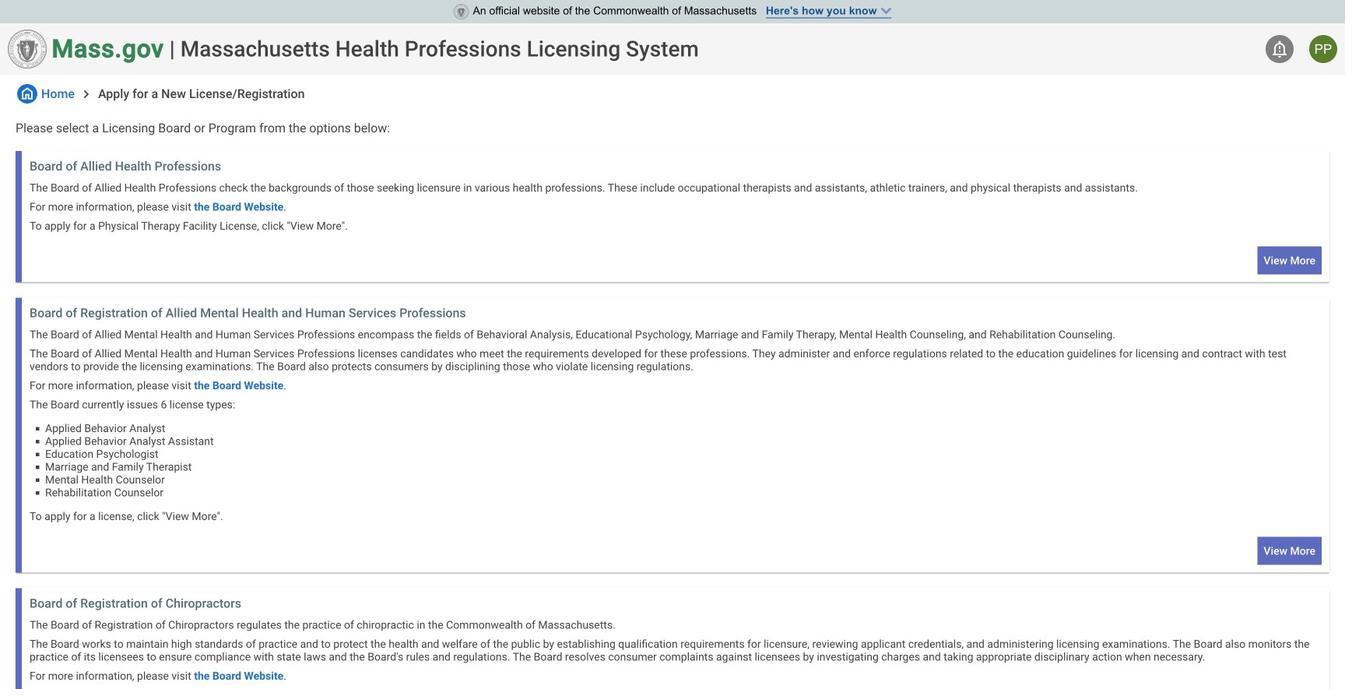 Task type: describe. For each thing, give the bounding box(es) containing it.
no color image
[[17, 84, 37, 104]]



Task type: locate. For each thing, give the bounding box(es) containing it.
0 horizontal spatial no color image
[[79, 86, 94, 102]]

massachusetts state seal image
[[8, 30, 47, 69]]

massachusetts state seal image
[[454, 4, 469, 19]]

heading
[[180, 36, 699, 62]]

0 vertical spatial no color image
[[1271, 40, 1290, 58]]

1 vertical spatial no color image
[[79, 86, 94, 102]]

no color image
[[1271, 40, 1290, 58], [79, 86, 94, 102]]

1 horizontal spatial no color image
[[1271, 40, 1290, 58]]



Task type: vqa. For each thing, say whether or not it's contained in the screenshot.
"No Color" 'icon'
yes



